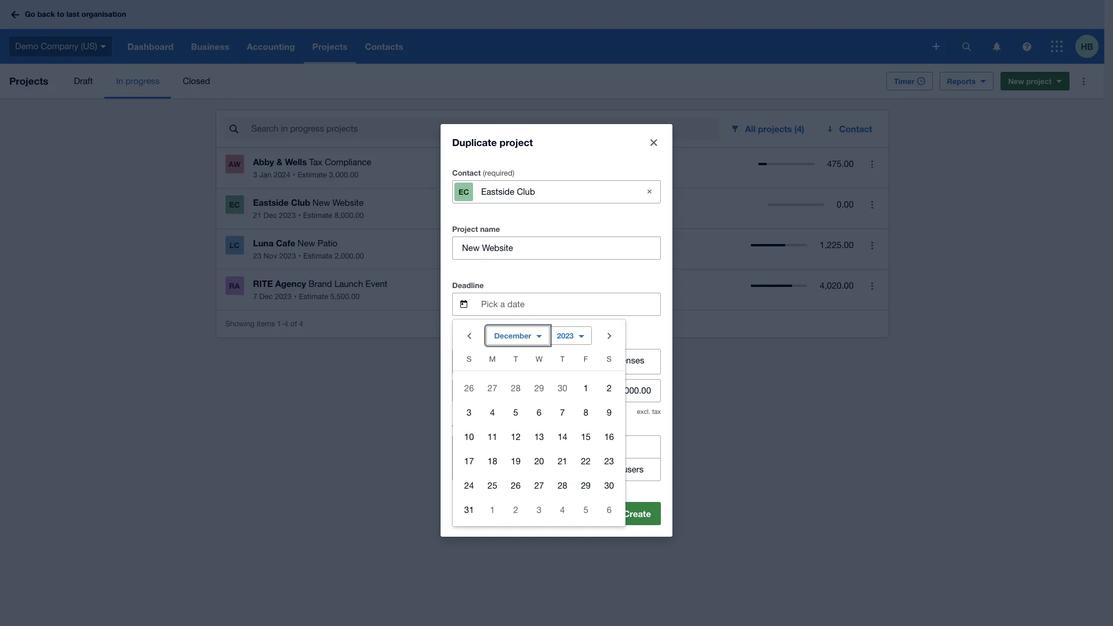 Task type: locate. For each thing, give the bounding box(es) containing it.
1 horizontal spatial svg image
[[962, 42, 971, 51]]

Project name field
[[453, 237, 660, 259]]

0 vertical spatial svg image
[[11, 11, 19, 18]]

2024
[[274, 170, 290, 179]]

projects up assigned
[[594, 442, 625, 451]]

estimate inside rite agency brand launch event 7 dec 2023 • estimate 5,500.00
[[299, 292, 328, 301]]

items
[[257, 319, 275, 328]]

sat dec 16 2023 cell
[[598, 425, 626, 448]]

1 row from the top
[[453, 352, 626, 371]]

svg image up reports popup button
[[962, 42, 971, 51]]

3 row from the top
[[453, 400, 626, 424]]

svg image left go on the top of the page
[[11, 11, 19, 18]]

0 vertical spatial ec
[[459, 187, 469, 196]]

new right reports popup button
[[1008, 77, 1024, 86]]

with
[[535, 442, 551, 451]]

s
[[467, 355, 472, 363], [607, 355, 612, 363]]

group containing public: anyone with access to projects
[[452, 435, 661, 481]]

demo company (us)
[[15, 41, 97, 51]]

dec
[[264, 211, 277, 220], [259, 292, 273, 301]]

• down agency
[[294, 292, 297, 301]]

1-
[[277, 319, 284, 328]]

project for duplicate project
[[500, 136, 533, 148]]

w
[[536, 355, 543, 363]]

1 vertical spatial new
[[313, 198, 330, 208]]

eastside
[[253, 197, 289, 208]]

abby & wells tax compliance 3 jan 2024 • estimate 3,000.00
[[253, 157, 371, 179]]

projects
[[9, 75, 48, 87], [594, 442, 625, 451]]

new
[[1008, 77, 1024, 86], [313, 198, 330, 208], [298, 238, 315, 248]]

back
[[37, 9, 55, 19]]

tax
[[652, 408, 661, 415]]

fri dec 01 2023 cell
[[574, 376, 598, 399]]

hb button
[[1076, 29, 1105, 64]]

estimate down the tax
[[298, 170, 327, 179]]

1 horizontal spatial contact
[[839, 124, 872, 134]]

clear image
[[638, 180, 661, 203]]

• right 2024
[[293, 170, 295, 179]]

new right the cafe at the left of the page
[[298, 238, 315, 248]]

deadline
[[452, 280, 484, 290]]

svg image inside go back to last organisation link
[[11, 11, 19, 18]]

all projects (4) button
[[723, 117, 814, 140]]

estimate up calculate
[[452, 337, 484, 346]]

ra
[[229, 281, 240, 291]]

dec right 7
[[259, 292, 273, 301]]

(required)
[[483, 168, 515, 177]]

1 horizontal spatial &
[[559, 355, 564, 365]]

duplicate project dialog
[[441, 124, 673, 537]]

contact down duplicate
[[452, 168, 481, 177]]

1 horizontal spatial to
[[583, 442, 591, 451]]

new right club
[[313, 198, 330, 208]]

users
[[623, 464, 644, 474]]

new inside eastside club new website 21 dec 2023 • estimate 8,000.00
[[313, 198, 330, 208]]

1 vertical spatial contact
[[452, 168, 481, 177]]

0 vertical spatial contact
[[839, 124, 872, 134]]

thu dec 21 2023 cell
[[551, 449, 574, 472]]

0 horizontal spatial s
[[467, 355, 472, 363]]

0 vertical spatial dec
[[264, 211, 277, 220]]

create
[[624, 508, 651, 519]]

1 horizontal spatial t
[[560, 355, 565, 363]]

go back to last organisation link
[[7, 4, 133, 25]]

group
[[453, 319, 626, 526], [452, 435, 661, 481]]

mon dec 18 2023 cell
[[481, 449, 504, 472]]

sat dec 02 2023 cell
[[598, 376, 626, 399]]

2 vertical spatial project
[[519, 423, 545, 432]]

dec right 21
[[264, 211, 277, 220]]

0 vertical spatial to
[[57, 9, 64, 19]]

1 vertical spatial &
[[559, 355, 564, 365]]

t right tasks
[[560, 355, 565, 363]]

2023 up calculate from tasks & estimated expenses
[[557, 331, 574, 340]]

6 row from the top
[[453, 473, 626, 497]]

to right access
[[583, 442, 591, 451]]

0 horizontal spatial t
[[514, 355, 518, 363]]

thu dec 07 2023 cell
[[551, 400, 574, 424]]

estimate down club
[[303, 211, 332, 220]]

grid
[[453, 352, 626, 522]]

& right tasks
[[559, 355, 564, 365]]

2 vertical spatial new
[[298, 238, 315, 248]]

0 horizontal spatial svg image
[[11, 11, 19, 18]]

contact button
[[819, 117, 882, 140]]

estimate inside luna cafe new patio 23 nov 2023 • estimate 2,000.00
[[303, 252, 333, 260]]

1 vertical spatial dec
[[259, 292, 273, 301]]

to inside hb banner
[[57, 9, 64, 19]]

0 vertical spatial &
[[277, 157, 283, 167]]

new inside luna cafe new patio 23 nov 2023 • estimate 2,000.00
[[298, 238, 315, 248]]

& up 2024
[[277, 157, 283, 167]]

sat dec 09 2023 cell
[[598, 400, 626, 424]]

in progress
[[116, 76, 160, 86]]

close button
[[643, 131, 666, 154]]

1 vertical spatial project
[[500, 136, 533, 148]]

• down club
[[298, 211, 301, 220]]

event
[[366, 279, 388, 289]]

row group
[[453, 375, 626, 522]]

project inside new project popup button
[[1026, 77, 1052, 86]]

dec inside eastside club new website 21 dec 2023 • estimate 8,000.00
[[264, 211, 277, 220]]

8,000.00
[[335, 211, 364, 220]]

estimate
[[298, 170, 327, 179], [303, 211, 332, 220], [303, 252, 333, 260], [299, 292, 328, 301], [452, 337, 484, 346]]

assigned
[[585, 464, 620, 474]]

0 horizontal spatial projects
[[9, 75, 48, 87]]

navigation
[[119, 29, 925, 64]]

svg image
[[11, 11, 19, 18], [962, 42, 971, 51]]

this
[[504, 423, 517, 432]]

fri dec 22 2023 cell
[[574, 449, 598, 472]]

2023 inside luna cafe new patio 23 nov 2023 • estimate 2,000.00
[[279, 252, 296, 260]]

2 4 from the left
[[299, 319, 303, 328]]

1 vertical spatial to
[[583, 442, 591, 451]]

1 vertical spatial projects
[[594, 442, 625, 451]]

organisation
[[81, 9, 126, 19]]

brand
[[309, 279, 332, 289]]

2023 inside rite agency brand launch event 7 dec 2023 • estimate 5,500.00
[[275, 292, 292, 301]]

ec left eastside
[[229, 200, 240, 209]]

lc
[[230, 241, 240, 250]]

contact inside duplicate project dialog
[[452, 168, 481, 177]]

svg image
[[1051, 41, 1063, 52], [993, 42, 1001, 51], [1023, 42, 1031, 51], [933, 43, 940, 50], [100, 45, 106, 48]]

thu dec 14 2023 cell
[[551, 425, 574, 448]]

mon dec 04 2023 cell
[[481, 400, 504, 424]]

sat dec 23 2023 cell
[[598, 449, 626, 472]]

row
[[453, 352, 626, 371], [453, 375, 626, 400], [453, 400, 626, 424], [453, 424, 626, 449], [453, 449, 626, 473], [453, 473, 626, 497]]

1 4 from the left
[[284, 319, 288, 328]]

name
[[480, 224, 500, 233]]

contact
[[839, 124, 872, 134], [452, 168, 481, 177]]

estimate down patio on the top of page
[[303, 252, 333, 260]]

t right calculate
[[514, 355, 518, 363]]

svg image inside demo company (us) popup button
[[100, 45, 106, 48]]

contact inside "contact" "popup button"
[[839, 124, 872, 134]]

public: anyone with access to projects
[[474, 442, 625, 451]]

• inside rite agency brand launch event 7 dec 2023 • estimate 5,500.00
[[294, 292, 297, 301]]

project for new project
[[1026, 77, 1052, 86]]

1 horizontal spatial s
[[607, 355, 612, 363]]

website
[[333, 198, 364, 208]]

0 horizontal spatial to
[[57, 9, 64, 19]]

2023 down club
[[279, 211, 296, 220]]

2023 down the cafe at the left of the page
[[279, 252, 296, 260]]

progress
[[126, 76, 160, 86]]

dec inside rite agency brand launch event 7 dec 2023 • estimate 5,500.00
[[259, 292, 273, 301]]

1 horizontal spatial ec
[[459, 187, 469, 196]]

s right f
[[607, 355, 612, 363]]

showing items 1-4 of 4
[[225, 319, 303, 328]]

last month image
[[458, 324, 481, 347]]

contact up 475.00
[[839, 124, 872, 134]]

s left m
[[467, 355, 472, 363]]

to left last
[[57, 9, 64, 19]]

view
[[486, 423, 502, 432]]

4 left of in the bottom of the page
[[284, 319, 288, 328]]

who can view this project
[[452, 423, 545, 432]]

expenses
[[607, 355, 645, 365]]

0 vertical spatial new
[[1008, 77, 1024, 86]]

4
[[284, 319, 288, 328], [299, 319, 303, 328]]

1 vertical spatial svg image
[[962, 42, 971, 51]]

1 horizontal spatial projects
[[594, 442, 625, 451]]

eastside club new website 21 dec 2023 • estimate 8,000.00
[[253, 197, 364, 220]]

0 horizontal spatial ec
[[229, 200, 240, 209]]

sun dec 24 2023 cell
[[453, 473, 481, 497]]

calculate from tasks & estimated expenses
[[477, 355, 645, 365]]

new project button
[[1001, 72, 1070, 90]]

ec inside dialog
[[459, 187, 469, 196]]

new project
[[1008, 77, 1052, 86]]

mon dec 11 2023 cell
[[481, 425, 504, 448]]

next month image
[[598, 324, 621, 347]]

wed dec 27 2023 cell
[[528, 473, 551, 497]]

& inside abby & wells tax compliance 3 jan 2024 • estimate 3,000.00
[[277, 157, 283, 167]]

excl.
[[637, 408, 651, 415]]

2023 down agency
[[275, 292, 292, 301]]

• inside abby & wells tax compliance 3 jan 2024 • estimate 3,000.00
[[293, 170, 295, 179]]

estimate down brand
[[299, 292, 328, 301]]

calculate
[[477, 355, 513, 365]]

4 right of in the bottom of the page
[[299, 319, 303, 328]]

contact for contact
[[839, 124, 872, 134]]

475.00
[[827, 159, 854, 169]]

projects down 'demo'
[[9, 75, 48, 87]]

0 horizontal spatial contact
[[452, 168, 481, 177]]

0 horizontal spatial &
[[277, 157, 283, 167]]

fri dec 29 2023 cell
[[574, 473, 598, 497]]

• up agency
[[298, 252, 301, 260]]

•
[[293, 170, 295, 179], [298, 211, 301, 220], [298, 252, 301, 260], [294, 292, 297, 301]]

last
[[66, 9, 79, 19]]

sun dec 03 2023 cell
[[453, 400, 481, 424]]

private:
[[474, 464, 504, 474]]

project
[[452, 224, 478, 233]]

projects
[[758, 124, 792, 134]]

ec down contact (required) on the left
[[459, 187, 469, 196]]

ec
[[459, 187, 469, 196], [229, 200, 240, 209]]

0 vertical spatial project
[[1026, 77, 1052, 86]]

1 horizontal spatial 4
[[299, 319, 303, 328]]

launch
[[335, 279, 363, 289]]

0 horizontal spatial 4
[[284, 319, 288, 328]]



Task type: describe. For each thing, give the bounding box(es) containing it.
tue dec 12 2023 cell
[[504, 425, 528, 448]]

reports button
[[940, 72, 994, 90]]

admin,
[[506, 464, 533, 474]]

aw
[[229, 159, 241, 169]]

5 row from the top
[[453, 449, 626, 473]]

rite
[[253, 278, 273, 289]]

(4)
[[795, 124, 805, 134]]

go
[[25, 9, 35, 19]]

showing
[[225, 319, 255, 328]]

f
[[584, 355, 588, 363]]

5,500.00
[[330, 292, 360, 301]]

in
[[116, 76, 123, 86]]

2,000.00
[[335, 252, 364, 260]]

anyone
[[503, 442, 533, 451]]

who
[[452, 423, 469, 432]]

estimate inside abby & wells tax compliance 3 jan 2024 • estimate 3,000.00
[[298, 170, 327, 179]]

& inside duplicate project dialog
[[559, 355, 564, 365]]

new for eastside club
[[313, 198, 330, 208]]

• inside luna cafe new patio 23 nov 2023 • estimate 2,000.00
[[298, 252, 301, 260]]

projects inside group
[[594, 442, 625, 451]]

project name
[[452, 224, 500, 233]]

4,020.00
[[820, 281, 854, 291]]

go back to last organisation
[[25, 9, 126, 19]]

private: admin, standard, or assigned users
[[474, 464, 644, 474]]

of
[[290, 319, 297, 328]]

company
[[41, 41, 78, 51]]

0 vertical spatial projects
[[9, 75, 48, 87]]

sun dec 31 2023 cell
[[453, 498, 481, 521]]

reports
[[947, 77, 976, 86]]

2 row from the top
[[453, 375, 626, 400]]

2023 inside eastside club new website 21 dec 2023 • estimate 8,000.00
[[279, 211, 296, 220]]

23
[[253, 252, 262, 260]]

Search in progress projects search field
[[250, 118, 719, 140]]

nov
[[264, 252, 277, 260]]

duplicate project
[[452, 136, 533, 148]]

timer button
[[887, 72, 933, 90]]

luna
[[253, 238, 274, 248]]

fri dec 08 2023 cell
[[574, 400, 598, 424]]

e.g. 10,000.00 field
[[453, 380, 660, 402]]

standard,
[[536, 464, 573, 474]]

duplicate
[[452, 136, 497, 148]]

2023 inside group
[[557, 331, 574, 340]]

rite agency brand launch event 7 dec 2023 • estimate 5,500.00
[[253, 278, 388, 301]]

• inside eastside club new website 21 dec 2023 • estimate 8,000.00
[[298, 211, 301, 220]]

fri dec 15 2023 cell
[[574, 425, 598, 448]]

closed link
[[171, 64, 222, 99]]

demo
[[15, 41, 38, 51]]

agency
[[275, 278, 306, 289]]

club
[[291, 197, 310, 208]]

demo company (us) button
[[0, 29, 119, 64]]

(us)
[[81, 41, 97, 51]]

mon dec 25 2023 cell
[[481, 473, 504, 497]]

2 s from the left
[[607, 355, 612, 363]]

group containing december
[[453, 319, 626, 526]]

luna cafe new patio 23 nov 2023 • estimate 2,000.00
[[253, 238, 364, 260]]

draft
[[74, 76, 93, 86]]

tasks
[[536, 355, 556, 365]]

grid containing s
[[453, 352, 626, 522]]

public:
[[474, 442, 501, 451]]

create button
[[614, 502, 661, 525]]

wells
[[285, 157, 307, 167]]

all
[[745, 124, 756, 134]]

3
[[253, 170, 257, 179]]

new for luna cafe
[[298, 238, 315, 248]]

draft link
[[62, 64, 104, 99]]

close image
[[651, 139, 658, 146]]

contact for contact (required)
[[452, 168, 481, 177]]

wed dec 06 2023 cell
[[528, 400, 551, 424]]

4 row from the top
[[453, 424, 626, 449]]

thu dec 28 2023 cell
[[551, 473, 574, 497]]

in progress link
[[104, 64, 171, 99]]

or
[[575, 464, 583, 474]]

sat dec 30 2023 cell
[[598, 473, 626, 497]]

to inside group
[[583, 442, 591, 451]]

1 vertical spatial ec
[[229, 200, 240, 209]]

estimate inside duplicate project dialog
[[452, 337, 484, 346]]

wed dec 13 2023 cell
[[528, 425, 551, 448]]

tue dec 19 2023 cell
[[504, 449, 528, 472]]

jan
[[259, 170, 272, 179]]

estimated
[[567, 355, 605, 365]]

Find or create a contact field
[[480, 181, 633, 203]]

timer
[[894, 77, 915, 86]]

december
[[494, 331, 532, 340]]

7
[[253, 292, 257, 301]]

group inside duplicate project dialog
[[452, 435, 661, 481]]

1 s from the left
[[467, 355, 472, 363]]

cafe
[[276, 238, 295, 248]]

2 t from the left
[[560, 355, 565, 363]]

hb banner
[[0, 0, 1105, 64]]

0.00
[[837, 199, 854, 209]]

new inside popup button
[[1008, 77, 1024, 86]]

m
[[489, 355, 496, 363]]

row containing s
[[453, 352, 626, 371]]

3,000.00
[[329, 170, 358, 179]]

can
[[471, 423, 484, 432]]

tue dec 26 2023 cell
[[504, 473, 528, 497]]

estimate inside eastside club new website 21 dec 2023 • estimate 8,000.00
[[303, 211, 332, 220]]

Deadline field
[[480, 293, 660, 315]]

access
[[554, 442, 581, 451]]

abby
[[253, 157, 274, 167]]

patio
[[318, 238, 338, 248]]

excl. tax
[[637, 408, 661, 415]]

sun dec 10 2023 cell
[[453, 425, 481, 448]]

all projects (4)
[[745, 124, 805, 134]]

tue dec 05 2023 cell
[[504, 400, 528, 424]]

1 t from the left
[[514, 355, 518, 363]]

from
[[515, 355, 533, 365]]

navigation inside hb banner
[[119, 29, 925, 64]]

wed dec 20 2023 cell
[[528, 449, 551, 472]]

hb
[[1081, 41, 1094, 51]]

tax
[[309, 157, 322, 167]]

sun dec 17 2023 cell
[[453, 449, 481, 472]]

contact (required)
[[452, 168, 515, 177]]



Task type: vqa. For each thing, say whether or not it's contained in the screenshot.


